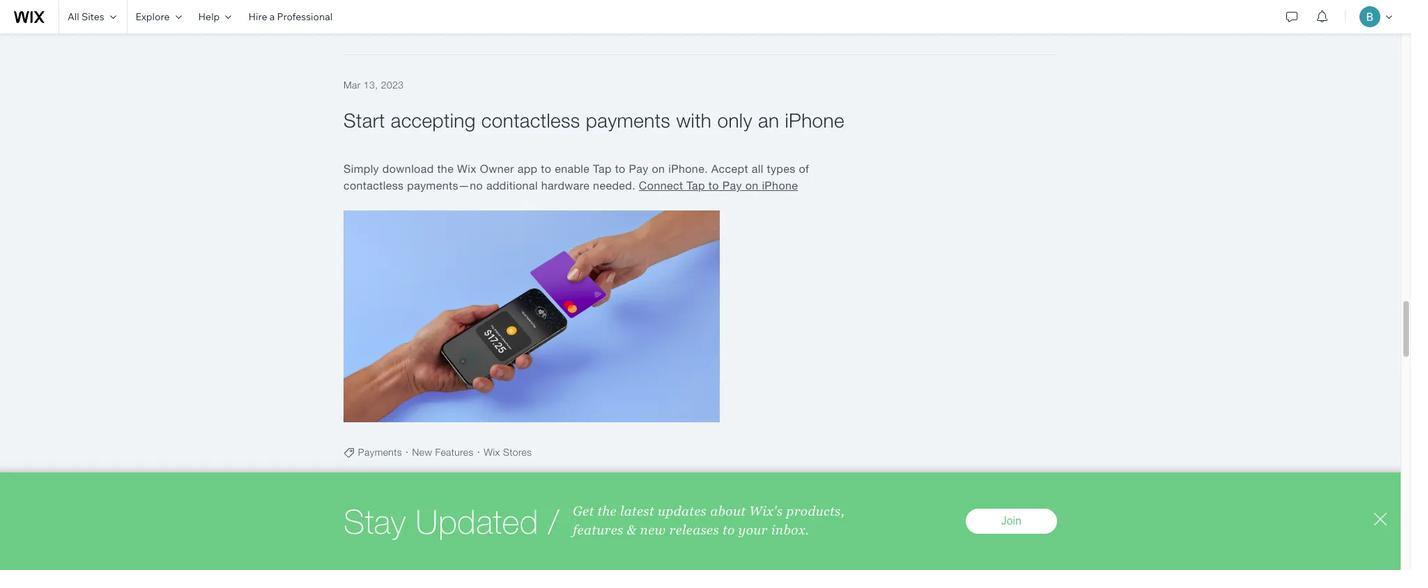 Task type: locate. For each thing, give the bounding box(es) containing it.
all sites
[[68, 10, 104, 23]]

help button
[[190, 0, 240, 33]]

a
[[269, 10, 275, 23]]

hire
[[248, 10, 267, 23]]

hire a professional
[[248, 10, 333, 23]]

sites
[[81, 10, 104, 23]]

all
[[68, 10, 79, 23]]



Task type: vqa. For each thing, say whether or not it's contained in the screenshot.
Discount ($)
no



Task type: describe. For each thing, give the bounding box(es) containing it.
help
[[198, 10, 220, 23]]

hire a professional link
[[240, 0, 341, 33]]

explore
[[136, 10, 170, 23]]

professional
[[277, 10, 333, 23]]



